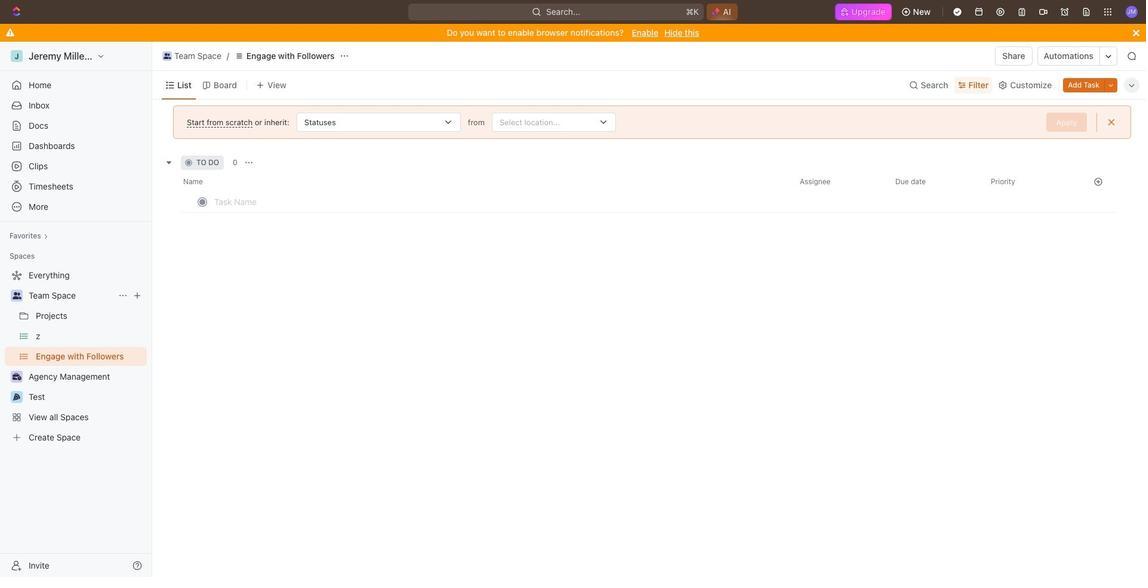 Task type: describe. For each thing, give the bounding box(es) containing it.
business time image
[[12, 374, 21, 381]]

user group image
[[12, 292, 21, 300]]

tree inside sidebar navigation
[[5, 266, 147, 448]]

user group image
[[163, 53, 171, 59]]



Task type: locate. For each thing, give the bounding box(es) containing it.
pizza slice image
[[13, 394, 20, 401]]

tree
[[5, 266, 147, 448]]

jeremy miller's workspace, , element
[[11, 50, 23, 62]]

sidebar navigation
[[0, 42, 155, 578]]

Task Name text field
[[214, 192, 563, 211]]



Task type: vqa. For each thing, say whether or not it's contained in the screenshot.
EDIT TASK NAME text field
no



